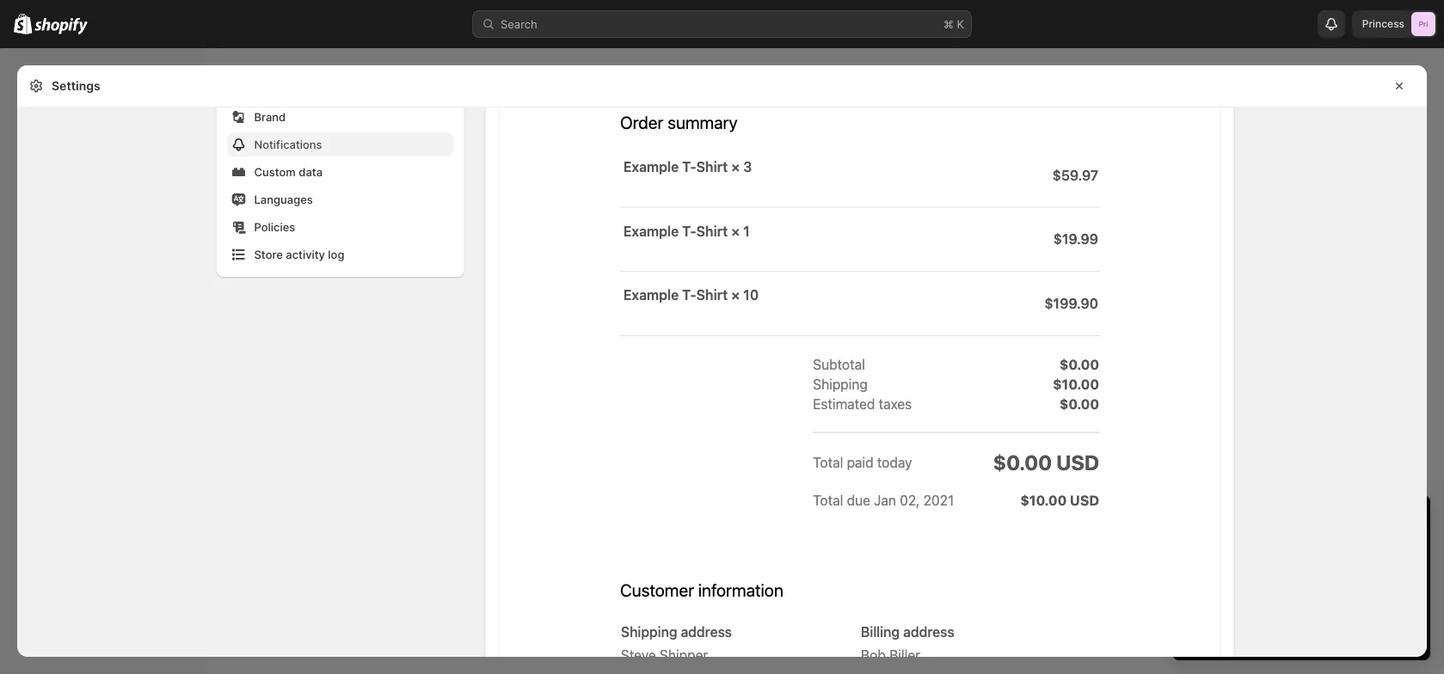 Task type: describe. For each thing, give the bounding box(es) containing it.
shopify image
[[35, 18, 88, 35]]

0 vertical spatial store
[[1251, 577, 1278, 590]]

store
[[254, 248, 283, 261]]

notifications link
[[227, 133, 454, 157]]

1 day left in your trial button
[[1173, 496, 1431, 532]]

credit
[[1281, 577, 1312, 590]]

home link
[[10, 62, 196, 86]]

get:
[[1326, 542, 1347, 555]]

app
[[1228, 577, 1248, 590]]

and for plan
[[1304, 542, 1323, 555]]

plan
[[1278, 542, 1300, 555]]

activity
[[286, 248, 325, 261]]

princess
[[1363, 18, 1405, 30]]

policies link
[[227, 215, 454, 239]]

settings inside dialog
[[52, 79, 100, 93]]

log
[[328, 248, 345, 261]]

in
[[1269, 511, 1283, 532]]

switch to a paid plan and get:
[[1190, 542, 1347, 555]]

3
[[1228, 559, 1235, 573]]

brand
[[254, 110, 286, 123]]

$1/month
[[1299, 559, 1349, 573]]

0 vertical spatial to
[[1229, 542, 1240, 555]]

search
[[501, 17, 538, 31]]

⌘ k
[[944, 17, 965, 31]]

months
[[1238, 559, 1278, 573]]

your inside to customize your online store and add bonus features
[[1386, 577, 1409, 590]]

day
[[1203, 511, 1233, 532]]

add
[[1292, 594, 1312, 607]]

settings link
[[10, 637, 196, 661]]



Task type: locate. For each thing, give the bounding box(es) containing it.
$50 app store credit link
[[1204, 577, 1312, 590]]

1 horizontal spatial your
[[1386, 577, 1409, 590]]

store activity log
[[254, 248, 345, 261]]

⌘
[[944, 17, 954, 31]]

0 horizontal spatial your
[[1288, 511, 1324, 532]]

shopify image
[[14, 13, 32, 34]]

0 vertical spatial your
[[1288, 511, 1324, 532]]

princess image
[[1412, 12, 1436, 36]]

and up $1/month
[[1304, 542, 1323, 555]]

store down $50 app store credit link
[[1239, 594, 1266, 607]]

to customize your online store and add bonus features
[[1204, 577, 1409, 607]]

0 vertical spatial settings
[[52, 79, 100, 93]]

paid
[[1252, 542, 1275, 555]]

brand link
[[227, 105, 454, 129]]

your inside dropdown button
[[1288, 511, 1324, 532]]

1 day left in your trial element
[[1173, 540, 1431, 661]]

store activity log link
[[227, 243, 454, 267]]

settings
[[52, 79, 100, 93], [41, 642, 86, 655]]

for
[[1281, 559, 1295, 573]]

1 horizontal spatial to
[[1315, 577, 1325, 590]]

customize
[[1329, 577, 1383, 590]]

first 3 months for $1/month
[[1204, 559, 1349, 573]]

your up features
[[1386, 577, 1409, 590]]

settings dialog
[[17, 0, 1428, 657]]

home
[[41, 67, 73, 80]]

data
[[299, 165, 323, 179]]

and left add
[[1269, 594, 1289, 607]]

1 vertical spatial store
[[1239, 594, 1266, 607]]

first
[[1204, 559, 1225, 573]]

features
[[1351, 594, 1394, 607]]

$50
[[1204, 577, 1225, 590]]

custom
[[254, 165, 296, 179]]

languages
[[254, 193, 313, 206]]

your right the 'in'
[[1288, 511, 1324, 532]]

and inside to customize your online store and add bonus features
[[1269, 594, 1289, 607]]

$50 app store credit
[[1204, 577, 1312, 590]]

1 vertical spatial settings
[[41, 642, 86, 655]]

bonus
[[1315, 594, 1348, 607]]

store inside to customize your online store and add bonus features
[[1239, 594, 1266, 607]]

1 vertical spatial your
[[1386, 577, 1409, 590]]

and
[[1304, 542, 1323, 555], [1269, 594, 1289, 607]]

online
[[1204, 594, 1235, 607]]

0 vertical spatial and
[[1304, 542, 1323, 555]]

your
[[1288, 511, 1324, 532], [1386, 577, 1409, 590]]

switch
[[1190, 542, 1226, 555]]

k
[[957, 17, 965, 31]]

store
[[1251, 577, 1278, 590], [1239, 594, 1266, 607]]

a
[[1243, 542, 1249, 555]]

to down $1/month
[[1315, 577, 1325, 590]]

to left a
[[1229, 542, 1240, 555]]

left
[[1237, 511, 1264, 532]]

to
[[1229, 542, 1240, 555], [1315, 577, 1325, 590]]

1 horizontal spatial and
[[1304, 542, 1323, 555]]

custom data link
[[227, 160, 454, 184]]

policies
[[254, 220, 295, 234]]

to inside to customize your online store and add bonus features
[[1315, 577, 1325, 590]]

1
[[1190, 511, 1198, 532]]

store down months
[[1251, 577, 1278, 590]]

1 vertical spatial to
[[1315, 577, 1325, 590]]

0 horizontal spatial to
[[1229, 542, 1240, 555]]

and for store
[[1269, 594, 1289, 607]]

1 day left in your trial
[[1190, 511, 1359, 532]]

0 horizontal spatial and
[[1269, 594, 1289, 607]]

trial
[[1329, 511, 1359, 532]]

notifications
[[254, 138, 322, 151]]

languages link
[[227, 188, 454, 212]]

custom data
[[254, 165, 323, 179]]

1 vertical spatial and
[[1269, 594, 1289, 607]]



Task type: vqa. For each thing, say whether or not it's contained in the screenshot.
first 3 months for $1/month
yes



